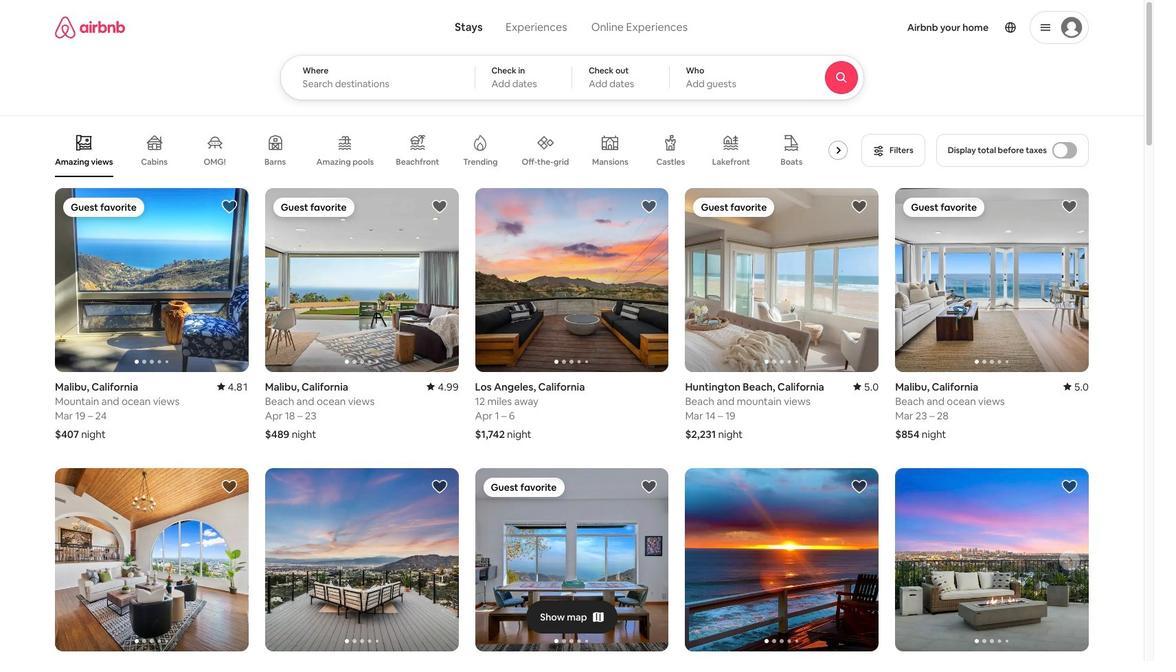 Task type: describe. For each thing, give the bounding box(es) containing it.
add to wishlist: huntington beach, california image
[[851, 199, 868, 215]]

1 horizontal spatial add to wishlist: los angeles, california image
[[641, 199, 658, 215]]

0 horizontal spatial add to wishlist: los angeles, california image
[[431, 479, 448, 495]]

profile element
[[709, 0, 1089, 55]]



Task type: locate. For each thing, give the bounding box(es) containing it.
Search destinations search field
[[303, 78, 452, 90]]

what can we help you find? tab list
[[444, 12, 579, 43]]

group
[[55, 124, 878, 177], [55, 188, 249, 372], [265, 188, 459, 372], [475, 188, 669, 372], [685, 188, 1072, 372], [895, 188, 1154, 372], [55, 468, 249, 652], [265, 468, 459, 652], [475, 468, 669, 652], [685, 468, 1072, 652], [895, 468, 1154, 652]]

2 horizontal spatial add to wishlist: los angeles, california image
[[1061, 479, 1078, 495]]

add to wishlist: los angeles, california image
[[221, 479, 238, 495]]

add to wishlist: los angeles, california image
[[641, 199, 658, 215], [431, 479, 448, 495], [1061, 479, 1078, 495]]

add to wishlist: malibu, california image
[[431, 199, 448, 215], [1061, 199, 1078, 215], [641, 479, 658, 495], [851, 479, 868, 495]]

add to wishlist: malibu, california image
[[221, 199, 238, 215]]

None search field
[[280, 0, 901, 100]]



Task type: vqa. For each thing, say whether or not it's contained in the screenshot.
Add to wishlist: Rockville, Utah icon
no



